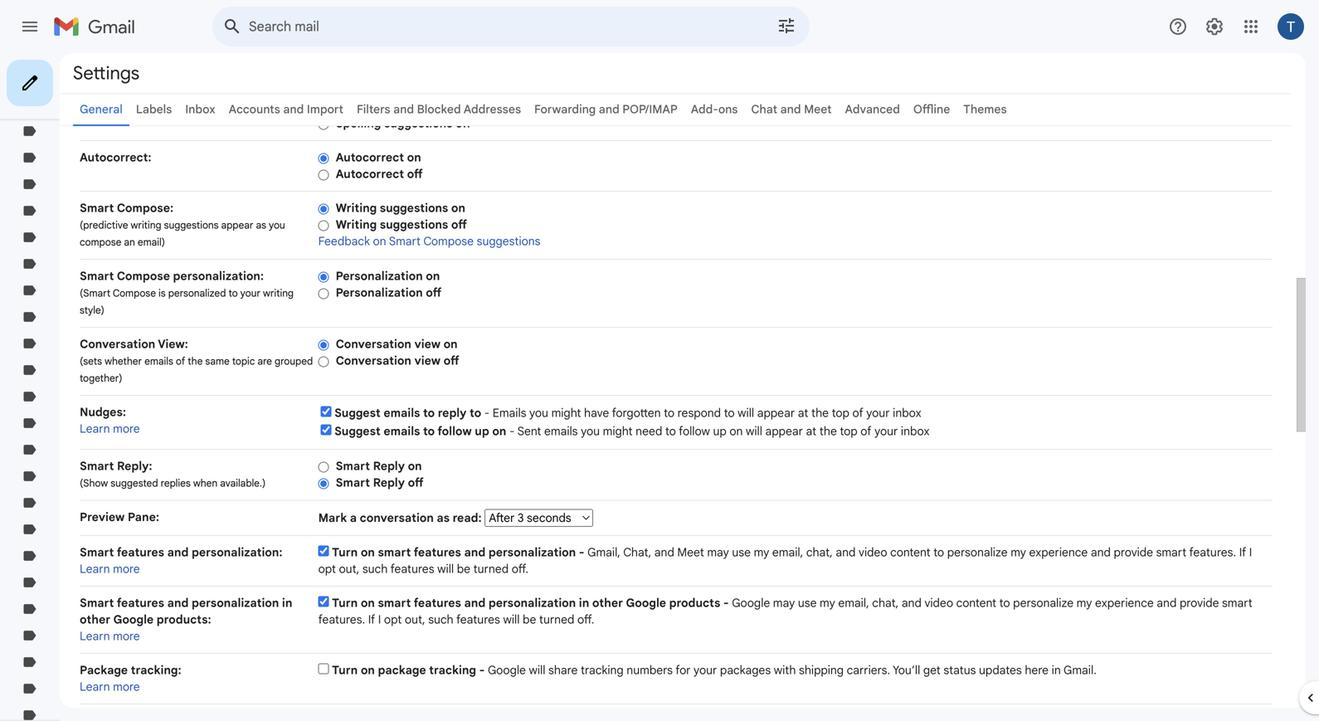 Task type: locate. For each thing, give the bounding box(es) containing it.
suggestions for writing suggestions off
[[380, 217, 448, 232]]

0 horizontal spatial video
[[859, 545, 888, 560]]

personalize
[[947, 545, 1008, 560], [1013, 596, 1074, 610]]

provide inside google may use my email, chat, and video content to personalize my experience and provide smart features. if i opt out, such features will be turned off.
[[1180, 596, 1219, 610]]

opt inside google may use my email, chat, and video content to personalize my experience and provide smart features. if i opt out, such features will be turned off.
[[384, 612, 402, 627]]

Conversation view off radio
[[318, 355, 329, 368]]

learn up package
[[80, 629, 110, 644]]

0 horizontal spatial personalize
[[947, 545, 1008, 560]]

learn more link down nudges: at the left
[[80, 422, 140, 436]]

1 vertical spatial you
[[529, 406, 549, 420]]

0 vertical spatial off.
[[512, 562, 529, 576]]

personalization for personalization off
[[336, 285, 423, 300]]

0 vertical spatial i
[[1250, 545, 1252, 560]]

personalization inside smart features and personalization in other google products: learn more
[[192, 596, 279, 610]]

writing left personalization off "radio"
[[263, 287, 294, 300]]

share
[[549, 663, 578, 678]]

emails left reply
[[384, 406, 420, 420]]

such down conversation on the left bottom of the page
[[363, 562, 388, 576]]

learn more link down package
[[80, 680, 140, 694]]

personalization up "personalization off"
[[336, 269, 423, 283]]

when
[[193, 477, 218, 490]]

3 learn from the top
[[80, 629, 110, 644]]

1 vertical spatial turn
[[332, 596, 358, 610]]

get
[[924, 663, 941, 678]]

1 vertical spatial meet
[[677, 545, 704, 560]]

writing down 'compose:'
[[131, 219, 161, 232]]

2 autocorrect from the top
[[336, 167, 404, 181]]

1 learn from the top
[[80, 422, 110, 436]]

opt down mark
[[318, 562, 336, 576]]

out, up package
[[405, 612, 425, 627]]

and
[[283, 102, 304, 117], [393, 102, 414, 117], [599, 102, 620, 117], [781, 102, 801, 117], [167, 545, 189, 560], [464, 545, 486, 560], [655, 545, 675, 560], [836, 545, 856, 560], [1091, 545, 1111, 560], [167, 596, 189, 610], [464, 596, 486, 610], [902, 596, 922, 610], [1157, 596, 1177, 610]]

you down have
[[581, 424, 600, 439]]

smart inside 'smart compose personalization: (smart compose is personalized to your writing style)'
[[80, 269, 114, 283]]

appear inside smart compose: (predictive writing suggestions appear as you compose an email)
[[221, 219, 253, 232]]

1 vertical spatial if
[[368, 612, 375, 627]]

turned inside gmail, chat, and meet may use my email, chat, and video content to personalize my experience and provide smart features. if i opt out, such features will be turned off.
[[473, 562, 509, 576]]

follow down respond
[[679, 424, 710, 439]]

more down package
[[113, 680, 140, 694]]

0 horizontal spatial meet
[[677, 545, 704, 560]]

google inside smart features and personalization in other google products: learn more
[[113, 612, 154, 627]]

None search field
[[212, 7, 810, 46]]

0 horizontal spatial as
[[256, 219, 266, 232]]

0 vertical spatial of
[[176, 355, 185, 368]]

such inside google may use my email, chat, and video content to personalize my experience and provide smart features. if i opt out, such features will be turned off.
[[428, 612, 454, 627]]

personalized
[[168, 287, 226, 300]]

you up sent at the left bottom of the page
[[529, 406, 549, 420]]

learn more link for package tracking:
[[80, 680, 140, 694]]

in inside smart features and personalization in other google products: learn more
[[282, 596, 292, 610]]

2 vertical spatial the
[[820, 424, 837, 439]]

4 learn more link from the top
[[80, 680, 140, 694]]

other up package
[[80, 612, 110, 627]]

turned inside google may use my email, chat, and video content to personalize my experience and provide smart features. if i opt out, such features will be turned off.
[[539, 612, 575, 627]]

Personalization on radio
[[318, 271, 329, 283]]

emails
[[144, 355, 173, 368], [384, 406, 420, 420], [384, 424, 420, 439], [544, 424, 578, 439]]

1 reply from the top
[[373, 459, 405, 473]]

0 horizontal spatial content
[[891, 545, 931, 560]]

might down suggest emails to reply to - emails you might have forgotten to respond to will appear at the top of your inbox
[[603, 424, 633, 439]]

learn more link down preview
[[80, 562, 140, 576]]

0 vertical spatial view
[[414, 337, 441, 351]]

smart inside smart features and personalization: learn more
[[80, 545, 114, 560]]

google inside google may use my email, chat, and video content to personalize my experience and provide smart features. if i opt out, such features will be turned off.
[[732, 596, 770, 610]]

smart inside smart compose: (predictive writing suggestions appear as you compose an email)
[[80, 201, 114, 215]]

labels link
[[136, 102, 172, 117]]

appear
[[221, 219, 253, 232], [757, 406, 795, 420], [766, 424, 803, 439]]

tracking
[[429, 663, 476, 678], [581, 663, 624, 678]]

meet
[[804, 102, 832, 117], [677, 545, 704, 560]]

1 vertical spatial experience
[[1095, 596, 1154, 610]]

1 vertical spatial email,
[[838, 596, 869, 610]]

suggest for suggest emails to reply to - emails you might have forgotten to respond to will appear at the top of your inbox
[[335, 406, 381, 420]]

follow down reply
[[438, 424, 472, 439]]

may up the 'products'
[[707, 545, 729, 560]]

products:
[[157, 612, 211, 627]]

2 learn more link from the top
[[80, 562, 140, 576]]

1 vertical spatial turned
[[539, 612, 575, 627]]

smart inside smart reply: (show suggested replies when available.)
[[80, 459, 114, 473]]

if
[[1240, 545, 1247, 560], [368, 612, 375, 627]]

conversation
[[80, 337, 155, 351], [336, 337, 411, 351], [336, 354, 411, 368]]

0 horizontal spatial up
[[475, 424, 489, 439]]

chat,
[[806, 545, 833, 560], [872, 596, 899, 610]]

to inside 'smart compose personalization: (smart compose is personalized to your writing style)'
[[229, 287, 238, 300]]

smart up (show
[[80, 459, 114, 473]]

0 horizontal spatial follow
[[438, 424, 472, 439]]

be inside google may use my email, chat, and video content to personalize my experience and provide smart features. if i opt out, such features will be turned off.
[[523, 612, 536, 627]]

learn down preview
[[80, 562, 110, 576]]

smart for smart features and personalization: learn more
[[80, 545, 114, 560]]

- left sent at the left bottom of the page
[[509, 424, 515, 439]]

experience inside gmail, chat, and meet may use my email, chat, and video content to personalize my experience and provide smart features. if i opt out, such features will be turned off.
[[1029, 545, 1088, 560]]

1 more from the top
[[113, 422, 140, 436]]

1 horizontal spatial i
[[1250, 545, 1252, 560]]

opt up package
[[384, 612, 402, 627]]

0 vertical spatial autocorrect
[[336, 150, 404, 165]]

turned
[[473, 562, 509, 576], [539, 612, 575, 627]]

1 vertical spatial opt
[[384, 612, 402, 627]]

1 horizontal spatial in
[[579, 596, 589, 610]]

view up conversation view off
[[414, 337, 441, 351]]

(sets
[[80, 355, 102, 368]]

email, up carriers.
[[838, 596, 869, 610]]

1 vertical spatial personalize
[[1013, 596, 1074, 610]]

personalization up the turn on smart features and personalization in other google products -
[[489, 545, 576, 560]]

2 view from the top
[[414, 354, 441, 368]]

more down preview pane:
[[113, 562, 140, 576]]

off. up share
[[578, 612, 594, 627]]

you for emails
[[529, 406, 549, 420]]

such inside gmail, chat, and meet may use my email, chat, and video content to personalize my experience and provide smart features. if i opt out, such features will be turned off.
[[363, 562, 388, 576]]

use
[[732, 545, 751, 560], [798, 596, 817, 610]]

emails
[[493, 406, 526, 420]]

smart inside google may use my email, chat, and video content to personalize my experience and provide smart features. if i opt out, such features will be turned off.
[[1222, 596, 1253, 610]]

1 horizontal spatial such
[[428, 612, 454, 627]]

support image
[[1168, 17, 1188, 37]]

1 horizontal spatial tracking
[[581, 663, 624, 678]]

0 horizontal spatial experience
[[1029, 545, 1088, 560]]

forwarding
[[534, 102, 596, 117]]

1 vertical spatial features.
[[318, 612, 365, 627]]

4 more from the top
[[113, 680, 140, 694]]

together)
[[80, 372, 122, 385]]

0 horizontal spatial turned
[[473, 562, 509, 576]]

read:
[[453, 511, 482, 525]]

the
[[188, 355, 203, 368], [812, 406, 829, 420], [820, 424, 837, 439]]

gmail,
[[588, 545, 621, 560]]

suggest for suggest emails to follow up on - sent emails you might need to follow up on will appear at the top of your inbox
[[335, 424, 381, 439]]

0 vertical spatial if
[[1240, 545, 1247, 560]]

be down the turn on smart features and personalization in other google products -
[[523, 612, 536, 627]]

reply up "smart reply off"
[[373, 459, 405, 473]]

smart up package
[[80, 596, 114, 610]]

personalization for turn on smart features and personalization in other google products -
[[489, 596, 576, 610]]

- right the 'products'
[[724, 596, 729, 610]]

personalization: up the personalized
[[173, 269, 264, 283]]

1 horizontal spatial may
[[773, 596, 795, 610]]

1 horizontal spatial use
[[798, 596, 817, 610]]

video inside google may use my email, chat, and video content to personalize my experience and provide smart features. if i opt out, such features will be turned off.
[[925, 596, 953, 610]]

0 vertical spatial suggest
[[335, 406, 381, 420]]

0 vertical spatial such
[[363, 562, 388, 576]]

1 vertical spatial appear
[[757, 406, 795, 420]]

inbox link
[[185, 102, 215, 117]]

1 vertical spatial off.
[[578, 612, 594, 627]]

on
[[407, 150, 421, 165], [451, 201, 465, 215], [373, 234, 386, 249], [426, 269, 440, 283], [444, 337, 458, 351], [492, 424, 507, 439], [730, 424, 743, 439], [408, 459, 422, 473], [361, 545, 375, 560], [361, 596, 375, 610], [361, 663, 375, 678]]

1 horizontal spatial you
[[529, 406, 549, 420]]

features inside google may use my email, chat, and video content to personalize my experience and provide smart features. if i opt out, such features will be turned off.
[[456, 612, 500, 627]]

0 vertical spatial personalization
[[336, 269, 423, 283]]

writing right writing suggestions on radio
[[336, 201, 377, 215]]

reply down smart reply on
[[373, 475, 405, 490]]

personalization down personalization on
[[336, 285, 423, 300]]

learn
[[80, 422, 110, 436], [80, 562, 110, 576], [80, 629, 110, 644], [80, 680, 110, 694]]

1 vertical spatial be
[[523, 612, 536, 627]]

personalization up share
[[489, 596, 576, 610]]

general
[[80, 102, 123, 117]]

settings image
[[1205, 17, 1225, 37]]

1 follow from the left
[[438, 424, 472, 439]]

0 vertical spatial content
[[891, 545, 931, 560]]

conversation inside conversation view: (sets whether emails of the same topic are grouped together)
[[80, 337, 155, 351]]

features.
[[1190, 545, 1237, 560], [318, 612, 365, 627]]

Personalization off radio
[[318, 287, 329, 300]]

off. inside google may use my email, chat, and video content to personalize my experience and provide smart features. if i opt out, such features will be turned off.
[[578, 612, 594, 627]]

package
[[80, 663, 128, 678]]

google left share
[[488, 663, 526, 678]]

may
[[707, 545, 729, 560], [773, 596, 795, 610]]

provide
[[1114, 545, 1153, 560], [1180, 596, 1219, 610]]

meet inside gmail, chat, and meet may use my email, chat, and video content to personalize my experience and provide smart features. if i opt out, such features will be turned off.
[[677, 545, 704, 560]]

more inside nudges: learn more
[[113, 422, 140, 436]]

- left emails
[[484, 406, 490, 420]]

here
[[1025, 663, 1049, 678]]

might left have
[[551, 406, 581, 420]]

be down turn on smart features and personalization -
[[457, 562, 471, 576]]

1 horizontal spatial provide
[[1180, 596, 1219, 610]]

0 horizontal spatial opt
[[318, 562, 336, 576]]

conversation down "conversation view on"
[[336, 354, 411, 368]]

0 vertical spatial reply
[[373, 459, 405, 473]]

the inside conversation view: (sets whether emails of the same topic are grouped together)
[[188, 355, 203, 368]]

smart right smart reply on option
[[336, 459, 370, 473]]

up left sent at the left bottom of the page
[[475, 424, 489, 439]]

up down respond
[[713, 424, 727, 439]]

0 vertical spatial out,
[[339, 562, 360, 576]]

off. up the turn on smart features and personalization in other google products -
[[512, 562, 529, 576]]

4 learn from the top
[[80, 680, 110, 694]]

accounts and import
[[229, 102, 344, 117]]

1 turn from the top
[[332, 545, 358, 560]]

0 vertical spatial might
[[551, 406, 581, 420]]

use down gmail, chat, and meet may use my email, chat, and video content to personalize my experience and provide smart features. if i opt out, such features will be turned off.
[[798, 596, 817, 610]]

smart up (predictive
[[80, 201, 114, 215]]

2 writing from the top
[[336, 217, 377, 232]]

google left the 'products'
[[626, 596, 666, 610]]

1 view from the top
[[414, 337, 441, 351]]

more up package
[[113, 629, 140, 644]]

respond
[[678, 406, 721, 420]]

need
[[636, 424, 662, 439]]

2 horizontal spatial in
[[1052, 663, 1061, 678]]

1 vertical spatial writing
[[336, 217, 377, 232]]

2 horizontal spatial you
[[581, 424, 600, 439]]

1 vertical spatial other
[[80, 612, 110, 627]]

may down gmail, chat, and meet may use my email, chat, and video content to personalize my experience and provide smart features. if i opt out, such features will be turned off.
[[773, 596, 795, 610]]

1 vertical spatial top
[[840, 424, 858, 439]]

conversation
[[360, 511, 434, 525]]

0 horizontal spatial if
[[368, 612, 375, 627]]

personalization for turn on smart features and personalization -
[[489, 545, 576, 560]]

(smart
[[80, 287, 110, 300]]

other
[[592, 596, 623, 610], [80, 612, 110, 627]]

1 horizontal spatial if
[[1240, 545, 1247, 560]]

1 vertical spatial use
[[798, 596, 817, 610]]

is
[[159, 287, 166, 300]]

1 vertical spatial autocorrect
[[336, 167, 404, 181]]

nudges: learn more
[[80, 405, 140, 436]]

3 more from the top
[[113, 629, 140, 644]]

0 vertical spatial appear
[[221, 219, 253, 232]]

1 suggest from the top
[[335, 406, 381, 420]]

1 learn more link from the top
[[80, 422, 140, 436]]

pane:
[[128, 510, 159, 524]]

1 writing from the top
[[336, 201, 377, 215]]

out,
[[339, 562, 360, 576], [405, 612, 425, 627]]

emails down view:
[[144, 355, 173, 368]]

0 horizontal spatial provide
[[1114, 545, 1153, 560]]

as
[[256, 219, 266, 232], [437, 511, 450, 525]]

emails up smart reply on
[[384, 424, 420, 439]]

carriers.
[[847, 663, 890, 678]]

meet up the 'products'
[[677, 545, 704, 560]]

gmail image
[[53, 10, 144, 43]]

Autocorrect off radio
[[318, 169, 329, 181]]

content
[[891, 545, 931, 560], [956, 596, 997, 610]]

chat, up carriers.
[[872, 596, 899, 610]]

have
[[584, 406, 609, 420]]

you
[[269, 219, 285, 232], [529, 406, 549, 420], [581, 424, 600, 439]]

spelling
[[336, 116, 381, 131]]

i
[[1250, 545, 1252, 560], [378, 612, 381, 627]]

my
[[754, 545, 770, 560], [1011, 545, 1026, 560], [820, 596, 835, 610], [1077, 596, 1092, 610]]

turned down the turn on smart features and personalization in other google products -
[[539, 612, 575, 627]]

smart down preview
[[80, 545, 114, 560]]

off.
[[512, 562, 529, 576], [578, 612, 594, 627]]

more
[[113, 422, 140, 436], [113, 562, 140, 576], [113, 629, 140, 644], [113, 680, 140, 694]]

2 suggest from the top
[[335, 424, 381, 439]]

1 horizontal spatial chat,
[[872, 596, 899, 610]]

mark a conversation as read:
[[318, 511, 485, 525]]

google
[[626, 596, 666, 610], [732, 596, 770, 610], [113, 612, 154, 627], [488, 663, 526, 678]]

0 horizontal spatial you
[[269, 219, 285, 232]]

2 turn from the top
[[332, 596, 358, 610]]

1 horizontal spatial email,
[[838, 596, 869, 610]]

1 horizontal spatial off.
[[578, 612, 594, 627]]

1 vertical spatial suggest
[[335, 424, 381, 439]]

3 learn more link from the top
[[80, 629, 140, 644]]

reply for off
[[373, 475, 405, 490]]

emails right sent at the left bottom of the page
[[544, 424, 578, 439]]

Conversation view on radio
[[318, 339, 329, 351]]

use up google may use my email, chat, and video content to personalize my experience and provide smart features. if i opt out, such features will be turned off.
[[732, 545, 751, 560]]

conversation up conversation view off
[[336, 337, 411, 351]]

your inside 'smart compose personalization: (smart compose is personalized to your writing style)'
[[240, 287, 260, 300]]

to inside google may use my email, chat, and video content to personalize my experience and provide smart features. if i opt out, such features will be turned off.
[[1000, 596, 1010, 610]]

personalization: down available.) at left bottom
[[192, 545, 283, 560]]

0 horizontal spatial tracking
[[429, 663, 476, 678]]

view down "conversation view on"
[[414, 354, 441, 368]]

i inside google may use my email, chat, and video content to personalize my experience and provide smart features. if i opt out, such features will be turned off.
[[378, 612, 381, 627]]

personalization up products:
[[192, 596, 279, 610]]

0 vertical spatial opt
[[318, 562, 336, 576]]

be inside gmail, chat, and meet may use my email, chat, and video content to personalize my experience and provide smart features. if i opt out, such features will be turned off.
[[457, 562, 471, 576]]

1 horizontal spatial writing
[[263, 287, 294, 300]]

add-ons link
[[691, 102, 738, 117]]

Autocorrect on radio
[[318, 152, 329, 165]]

up
[[475, 424, 489, 439], [713, 424, 727, 439]]

off. inside gmail, chat, and meet may use my email, chat, and video content to personalize my experience and provide smart features. if i opt out, such features will be turned off.
[[512, 562, 529, 576]]

0 horizontal spatial features.
[[318, 612, 365, 627]]

google left products:
[[113, 612, 154, 627]]

smart inside smart features and personalization in other google products: learn more
[[80, 596, 114, 610]]

0 vertical spatial you
[[269, 219, 285, 232]]

experience inside google may use my email, chat, and video content to personalize my experience and provide smart features. if i opt out, such features will be turned off.
[[1095, 596, 1154, 610]]

0 vertical spatial writing
[[131, 219, 161, 232]]

learn inside package tracking: learn more
[[80, 680, 110, 694]]

chat, up google may use my email, chat, and video content to personalize my experience and provide smart features. if i opt out, such features will be turned off.
[[806, 545, 833, 560]]

tracking right package
[[429, 663, 476, 678]]

smart compose personalization: (smart compose is personalized to your writing style)
[[80, 269, 294, 317]]

1 horizontal spatial be
[[523, 612, 536, 627]]

themes link
[[964, 102, 1007, 117]]

compose down writing suggestions off
[[423, 234, 474, 249]]

style)
[[80, 304, 104, 317]]

you for as
[[269, 219, 285, 232]]

1 vertical spatial may
[[773, 596, 795, 610]]

chat, inside gmail, chat, and meet may use my email, chat, and video content to personalize my experience and provide smart features. if i opt out, such features will be turned off.
[[806, 545, 833, 560]]

0 horizontal spatial writing
[[131, 219, 161, 232]]

compose left is
[[113, 287, 156, 300]]

meet right chat
[[804, 102, 832, 117]]

may inside gmail, chat, and meet may use my email, chat, and video content to personalize my experience and provide smart features. if i opt out, such features will be turned off.
[[707, 545, 729, 560]]

0 vertical spatial turned
[[473, 562, 509, 576]]

None checkbox
[[321, 406, 332, 417], [318, 596, 329, 607], [321, 406, 332, 417], [318, 596, 329, 607]]

smart right the smart reply off option
[[336, 475, 370, 490]]

0 horizontal spatial email,
[[773, 545, 803, 560]]

such down turn on smart features and personalization -
[[428, 612, 454, 627]]

email, up google may use my email, chat, and video content to personalize my experience and provide smart features. if i opt out, such features will be turned off.
[[773, 545, 803, 560]]

0 horizontal spatial chat,
[[806, 545, 833, 560]]

updates
[[979, 663, 1022, 678]]

1 vertical spatial personalization:
[[192, 545, 283, 560]]

turned down turn on smart features and personalization -
[[473, 562, 509, 576]]

follow
[[438, 424, 472, 439], [679, 424, 710, 439]]

other down the gmail,
[[592, 596, 623, 610]]

you left writing suggestions off option
[[269, 219, 285, 232]]

out, down the a
[[339, 562, 360, 576]]

1 vertical spatial content
[[956, 596, 997, 610]]

1 vertical spatial such
[[428, 612, 454, 627]]

autocorrect up the autocorrect off
[[336, 150, 404, 165]]

0 horizontal spatial might
[[551, 406, 581, 420]]

learn more link
[[80, 422, 140, 436], [80, 562, 140, 576], [80, 629, 140, 644], [80, 680, 140, 694]]

learn more link up package
[[80, 629, 140, 644]]

suggestions inside smart compose: (predictive writing suggestions appear as you compose an email)
[[164, 219, 219, 232]]

offline
[[914, 102, 950, 117]]

0 vertical spatial meet
[[804, 102, 832, 117]]

be
[[457, 562, 471, 576], [523, 612, 536, 627]]

conversation up whether
[[80, 337, 155, 351]]

offline link
[[914, 102, 950, 117]]

such
[[363, 562, 388, 576], [428, 612, 454, 627]]

1 vertical spatial video
[[925, 596, 953, 610]]

more inside package tracking: learn more
[[113, 680, 140, 694]]

google down gmail, chat, and meet may use my email, chat, and video content to personalize my experience and provide smart features. if i opt out, such features will be turned off.
[[732, 596, 770, 610]]

None checkbox
[[321, 424, 332, 435], [318, 546, 329, 556], [318, 663, 329, 674], [321, 424, 332, 435], [318, 546, 329, 556], [318, 663, 329, 674]]

0 vertical spatial experience
[[1029, 545, 1088, 560]]

1 vertical spatial reply
[[373, 475, 405, 490]]

more down nudges: at the left
[[113, 422, 140, 436]]

0 vertical spatial features.
[[1190, 545, 1237, 560]]

learn down nudges: at the left
[[80, 422, 110, 436]]

1 autocorrect from the top
[[336, 150, 404, 165]]

2 more from the top
[[113, 562, 140, 576]]

writing up feedback
[[336, 217, 377, 232]]

autocorrect down autocorrect on on the top of page
[[336, 167, 404, 181]]

use inside gmail, chat, and meet may use my email, chat, and video content to personalize my experience and provide smart features. if i opt out, such features will be turned off.
[[732, 545, 751, 560]]

1 personalization from the top
[[336, 269, 423, 283]]

1 horizontal spatial as
[[437, 511, 450, 525]]

will inside gmail, chat, and meet may use my email, chat, and video content to personalize my experience and provide smart features. if i opt out, such features will be turned off.
[[437, 562, 454, 576]]

1 horizontal spatial out,
[[405, 612, 425, 627]]

as left writing suggestions off option
[[256, 219, 266, 232]]

gmail, chat, and meet may use my email, chat, and video content to personalize my experience and provide smart features. if i opt out, such features will be turned off.
[[318, 545, 1252, 576]]

learn down package
[[80, 680, 110, 694]]

turn for turn on smart features and personalization in other google products -
[[332, 596, 358, 610]]

might
[[551, 406, 581, 420], [603, 424, 633, 439]]

navigation
[[0, 53, 199, 721]]

tracking right share
[[581, 663, 624, 678]]

top
[[832, 406, 850, 420], [840, 424, 858, 439]]

2 personalization from the top
[[336, 285, 423, 300]]

as left read:
[[437, 511, 450, 525]]

smart up (smart
[[80, 269, 114, 283]]

smart for smart compose: (predictive writing suggestions appear as you compose an email)
[[80, 201, 114, 215]]

0 vertical spatial email,
[[773, 545, 803, 560]]

content inside google may use my email, chat, and video content to personalize my experience and provide smart features. if i opt out, such features will be turned off.
[[956, 596, 997, 610]]

as inside smart compose: (predictive writing suggestions appear as you compose an email)
[[256, 219, 266, 232]]

2 vertical spatial you
[[581, 424, 600, 439]]

if inside gmail, chat, and meet may use my email, chat, and video content to personalize my experience and provide smart features. if i opt out, such features will be turned off.
[[1240, 545, 1247, 560]]

1 horizontal spatial experience
[[1095, 596, 1154, 610]]

labels
[[136, 102, 172, 117]]

suggest
[[335, 406, 381, 420], [335, 424, 381, 439]]

learn inside nudges: learn more
[[80, 422, 110, 436]]

- left the gmail,
[[579, 545, 585, 560]]

1 horizontal spatial video
[[925, 596, 953, 610]]

1 vertical spatial i
[[378, 612, 381, 627]]

addresses
[[464, 102, 521, 117]]

1 horizontal spatial up
[[713, 424, 727, 439]]

0 vertical spatial video
[[859, 545, 888, 560]]

you inside smart compose: (predictive writing suggestions appear as you compose an email)
[[269, 219, 285, 232]]

learn more link for smart features and personalization:
[[80, 562, 140, 576]]

compose up is
[[117, 269, 170, 283]]

2 learn from the top
[[80, 562, 110, 576]]

2 reply from the top
[[373, 475, 405, 490]]

0 vertical spatial chat,
[[806, 545, 833, 560]]

off for smart reply off
[[408, 475, 424, 490]]



Task type: describe. For each thing, give the bounding box(es) containing it.
forwarding and pop/imap link
[[534, 102, 678, 117]]

personalize inside google may use my email, chat, and video content to personalize my experience and provide smart features. if i opt out, such features will be turned off.
[[1013, 596, 1074, 610]]

out, inside google may use my email, chat, and video content to personalize my experience and provide smart features. if i opt out, such features will be turned off.
[[405, 612, 425, 627]]

1 vertical spatial the
[[812, 406, 829, 420]]

provide inside gmail, chat, and meet may use my email, chat, and video content to personalize my experience and provide smart features. if i opt out, such features will be turned off.
[[1114, 545, 1153, 560]]

0 vertical spatial compose
[[423, 234, 474, 249]]

compose:
[[117, 201, 173, 215]]

features inside smart features and personalization: learn more
[[117, 545, 164, 560]]

smart for smart reply off
[[336, 475, 370, 490]]

packages
[[720, 663, 771, 678]]

autocorrect for autocorrect off
[[336, 167, 404, 181]]

1 tracking from the left
[[429, 663, 476, 678]]

(predictive
[[80, 219, 128, 232]]

will inside google may use my email, chat, and video content to personalize my experience and provide smart features. if i opt out, such features will be turned off.
[[503, 612, 520, 627]]

- right package
[[479, 663, 485, 678]]

for
[[676, 663, 691, 678]]

1 horizontal spatial meet
[[804, 102, 832, 117]]

Search mail text field
[[249, 18, 730, 35]]

1 vertical spatial might
[[603, 424, 633, 439]]

1 vertical spatial inbox
[[901, 424, 930, 439]]

2 up from the left
[[713, 424, 727, 439]]

0 vertical spatial top
[[832, 406, 850, 420]]

chat and meet
[[751, 102, 832, 117]]

gmail.
[[1064, 663, 1097, 678]]

personalize inside gmail, chat, and meet may use my email, chat, and video content to personalize my experience and provide smart features. if i opt out, such features will be turned off.
[[947, 545, 1008, 560]]

themes
[[964, 102, 1007, 117]]

suggested
[[111, 477, 158, 490]]

writing for writing suggestions off
[[336, 217, 377, 232]]

accounts
[[229, 102, 280, 117]]

(show
[[80, 477, 108, 490]]

view for on
[[414, 337, 441, 351]]

of inside conversation view: (sets whether emails of the same topic are grouped together)
[[176, 355, 185, 368]]

status
[[944, 663, 976, 678]]

ons
[[719, 102, 738, 117]]

content inside gmail, chat, and meet may use my email, chat, and video content to personalize my experience and provide smart features. if i opt out, such features will be turned off.
[[891, 545, 931, 560]]

add-ons
[[691, 102, 738, 117]]

writing suggestions on
[[336, 201, 465, 215]]

conversation view on
[[336, 337, 458, 351]]

tracking:
[[131, 663, 181, 678]]

i inside gmail, chat, and meet may use my email, chat, and video content to personalize my experience and provide smart features. if i opt out, such features will be turned off.
[[1250, 545, 1252, 560]]

feedback on smart compose suggestions
[[318, 234, 541, 249]]

smart for smart reply on
[[336, 459, 370, 473]]

advanced search options image
[[770, 9, 803, 42]]

and inside smart features and personalization in other google products: learn more
[[167, 596, 189, 610]]

and inside smart features and personalization: learn more
[[167, 545, 189, 560]]

spelling suggestions off
[[336, 116, 471, 131]]

personalization for personalization on
[[336, 269, 423, 283]]

turn for turn on smart features and personalization -
[[332, 545, 358, 560]]

pop/imap
[[623, 102, 678, 117]]

autocorrect off
[[336, 167, 423, 181]]

Smart Reply off radio
[[318, 477, 329, 490]]

0 vertical spatial inbox
[[893, 406, 922, 420]]

conversation for conversation view: (sets whether emails of the same topic are grouped together)
[[80, 337, 155, 351]]

view for off
[[414, 354, 441, 368]]

search mail image
[[217, 12, 247, 41]]

google may use my email, chat, and video content to personalize my experience and provide smart features. if i opt out, such features will be turned off.
[[318, 596, 1253, 627]]

main menu image
[[20, 17, 40, 37]]

other inside smart features and personalization in other google products: learn more
[[80, 612, 110, 627]]

add-
[[691, 102, 719, 117]]

Writing suggestions off radio
[[318, 219, 329, 232]]

smart for smart features and personalization in other google products: learn more
[[80, 596, 114, 610]]

numbers
[[627, 663, 673, 678]]

emails inside conversation view: (sets whether emails of the same topic are grouped together)
[[144, 355, 173, 368]]

features. inside google may use my email, chat, and video content to personalize my experience and provide smart features. if i opt out, such features will be turned off.
[[318, 612, 365, 627]]

filters
[[357, 102, 390, 117]]

Writing suggestions on radio
[[318, 203, 329, 215]]

2 follow from the left
[[679, 424, 710, 439]]

personalization on
[[336, 269, 440, 283]]

if inside google may use my email, chat, and video content to personalize my experience and provide smart features. if i opt out, such features will be turned off.
[[368, 612, 375, 627]]

smart reply on
[[336, 459, 422, 473]]

video inside gmail, chat, and meet may use my email, chat, and video content to personalize my experience and provide smart features. if i opt out, such features will be turned off.
[[859, 545, 888, 560]]

smart for smart compose personalization: (smart compose is personalized to your writing style)
[[80, 269, 114, 283]]

accounts and import link
[[229, 102, 344, 117]]

1 up from the left
[[475, 424, 489, 439]]

package
[[378, 663, 426, 678]]

preview
[[80, 510, 125, 524]]

0 vertical spatial other
[[592, 596, 623, 610]]

suggest emails to reply to - emails you might have forgotten to respond to will appear at the top of your inbox
[[335, 406, 922, 420]]

writing for writing suggestions on
[[336, 201, 377, 215]]

smart features and personalization: learn more
[[80, 545, 283, 576]]

reply for on
[[373, 459, 405, 473]]

learn inside smart features and personalization: learn more
[[80, 562, 110, 576]]

smart down writing suggestions off
[[389, 234, 421, 249]]

settings
[[73, 61, 140, 85]]

email, inside gmail, chat, and meet may use my email, chat, and video content to personalize my experience and provide smart features. if i opt out, such features will be turned off.
[[773, 545, 803, 560]]

2 tracking from the left
[[581, 663, 624, 678]]

forwarding and pop/imap
[[534, 102, 678, 117]]

package tracking: learn more
[[80, 663, 181, 694]]

import
[[307, 102, 344, 117]]

to inside gmail, chat, and meet may use my email, chat, and video content to personalize my experience and provide smart features. if i opt out, such features will be turned off.
[[934, 545, 944, 560]]

conversation for conversation view off
[[336, 354, 411, 368]]

out, inside gmail, chat, and meet may use my email, chat, and video content to personalize my experience and provide smart features. if i opt out, such features will be turned off.
[[339, 562, 360, 576]]

features. inside gmail, chat, and meet may use my email, chat, and video content to personalize my experience and provide smart features. if i opt out, such features will be turned off.
[[1190, 545, 1237, 560]]

Smart Reply on radio
[[318, 461, 329, 473]]

opt inside gmail, chat, and meet may use my email, chat, and video content to personalize my experience and provide smart features. if i opt out, such features will be turned off.
[[318, 562, 336, 576]]

filters and blocked addresses link
[[357, 102, 521, 117]]

smart for smart reply: (show suggested replies when available.)
[[80, 459, 114, 473]]

may inside google may use my email, chat, and video content to personalize my experience and provide smart features. if i opt out, such features will be turned off.
[[773, 596, 795, 610]]

email, inside google may use my email, chat, and video content to personalize my experience and provide smart features. if i opt out, such features will be turned off.
[[838, 596, 869, 610]]

replies
[[161, 477, 191, 490]]

conversation for conversation view on
[[336, 337, 411, 351]]

off for writing suggestions off
[[451, 217, 467, 232]]

3 turn from the top
[[332, 663, 358, 678]]

writing inside 'smart compose personalization: (smart compose is personalized to your writing style)'
[[263, 287, 294, 300]]

1 vertical spatial compose
[[117, 269, 170, 283]]

with
[[774, 663, 796, 678]]

smart compose: (predictive writing suggestions appear as you compose an email)
[[80, 201, 285, 249]]

chat,
[[623, 545, 652, 560]]

smart features and personalization in other google products: learn more
[[80, 596, 292, 644]]

features inside gmail, chat, and meet may use my email, chat, and video content to personalize my experience and provide smart features. if i opt out, such features will be turned off.
[[391, 562, 434, 576]]

an
[[124, 236, 135, 249]]

inbox
[[185, 102, 215, 117]]

2 vertical spatial of
[[861, 424, 872, 439]]

autocorrect for autocorrect on
[[336, 150, 404, 165]]

0 vertical spatial at
[[798, 406, 809, 420]]

view:
[[158, 337, 188, 351]]

advanced link
[[845, 102, 900, 117]]

personalization off
[[336, 285, 442, 300]]

off for conversation view off
[[444, 354, 459, 368]]

learn inside smart features and personalization in other google products: learn more
[[80, 629, 110, 644]]

2 vertical spatial appear
[[766, 424, 803, 439]]

feedback on smart compose suggestions link
[[318, 234, 541, 249]]

grouped
[[275, 355, 313, 368]]

turn on package tracking - google will share tracking numbers for your packages with shipping carriers. you'll get status updates here in gmail.
[[332, 663, 1097, 678]]

suggestions for spelling suggestions off
[[384, 116, 453, 131]]

compose
[[80, 236, 121, 249]]

chat
[[751, 102, 778, 117]]

more inside smart features and personalization in other google products: learn more
[[113, 629, 140, 644]]

Spelling suggestions off radio
[[318, 118, 329, 131]]

off for spelling suggestions off
[[456, 116, 471, 131]]

are
[[258, 355, 272, 368]]

2 vertical spatial compose
[[113, 287, 156, 300]]

writing inside smart compose: (predictive writing suggestions appear as you compose an email)
[[131, 219, 161, 232]]

preview pane:
[[80, 510, 159, 524]]

conversation view off
[[336, 354, 459, 368]]

learn more link for smart features and personalization in other google products:
[[80, 629, 140, 644]]

a
[[350, 511, 357, 525]]

forgotten
[[612, 406, 661, 420]]

available.)
[[220, 477, 266, 490]]

filters and blocked addresses
[[357, 102, 521, 117]]

features inside smart features and personalization in other google products: learn more
[[117, 596, 164, 610]]

suggestions for writing suggestions on
[[380, 201, 448, 215]]

personalization: inside 'smart compose personalization: (smart compose is personalized to your writing style)'
[[173, 269, 264, 283]]

general link
[[80, 102, 123, 117]]

1 vertical spatial at
[[806, 424, 817, 439]]

learn more link for nudges:
[[80, 422, 140, 436]]

topic
[[232, 355, 255, 368]]

conversation view: (sets whether emails of the same topic are grouped together)
[[80, 337, 313, 385]]

whether
[[105, 355, 142, 368]]

products
[[669, 596, 721, 610]]

chat, inside google may use my email, chat, and video content to personalize my experience and provide smart features. if i opt out, such features will be turned off.
[[872, 596, 899, 610]]

same
[[205, 355, 230, 368]]

blocked
[[417, 102, 461, 117]]

autocorrect on
[[336, 150, 421, 165]]

you'll
[[893, 663, 921, 678]]

use inside google may use my email, chat, and video content to personalize my experience and provide smart features. if i opt out, such features will be turned off.
[[798, 596, 817, 610]]

smart reply: (show suggested replies when available.)
[[80, 459, 266, 490]]

smart inside gmail, chat, and meet may use my email, chat, and video content to personalize my experience and provide smart features. if i opt out, such features will be turned off.
[[1156, 545, 1187, 560]]

nudges:
[[80, 405, 126, 419]]

chat and meet link
[[751, 102, 832, 117]]

more inside smart features and personalization: learn more
[[113, 562, 140, 576]]

suggest emails to follow up on - sent emails you might need to follow up on will appear at the top of your inbox
[[335, 424, 930, 439]]

personalization: inside smart features and personalization: learn more
[[192, 545, 283, 560]]

feedback
[[318, 234, 370, 249]]

1 vertical spatial of
[[853, 406, 864, 420]]



Task type: vqa. For each thing, say whether or not it's contained in the screenshot.


